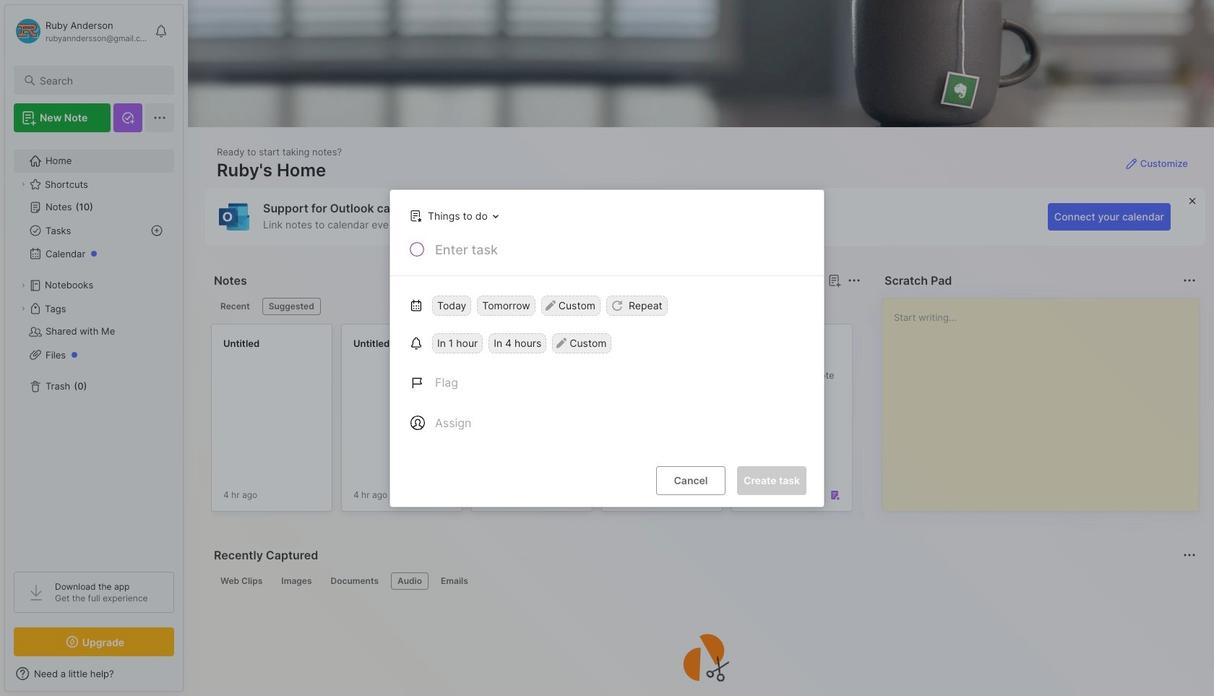 Task type: vqa. For each thing, say whether or not it's contained in the screenshot.
tree
yes



Task type: locate. For each thing, give the bounding box(es) containing it.
tab
[[214, 298, 257, 315], [262, 298, 321, 315], [214, 573, 269, 590], [275, 573, 319, 590], [324, 573, 385, 590], [391, 573, 429, 590], [435, 573, 475, 590]]

Enter task text field
[[434, 240, 807, 265]]

None search field
[[40, 72, 161, 89]]

tree
[[5, 141, 183, 559]]

tab list
[[214, 298, 859, 315], [214, 573, 1194, 590]]

expand tags image
[[19, 304, 27, 313]]

2 tab list from the top
[[214, 573, 1194, 590]]

row group
[[211, 324, 1215, 521]]

Search text field
[[40, 74, 161, 87]]

0 vertical spatial tab list
[[214, 298, 859, 315]]

1 vertical spatial tab list
[[214, 573, 1194, 590]]

tree inside main element
[[5, 141, 183, 559]]



Task type: describe. For each thing, give the bounding box(es) containing it.
Start writing… text field
[[894, 299, 1199, 500]]

1 tab list from the top
[[214, 298, 859, 315]]

Go to note or move task field
[[403, 205, 504, 226]]

expand notebooks image
[[19, 281, 27, 290]]

main element
[[0, 0, 188, 696]]

none search field inside main element
[[40, 72, 161, 89]]



